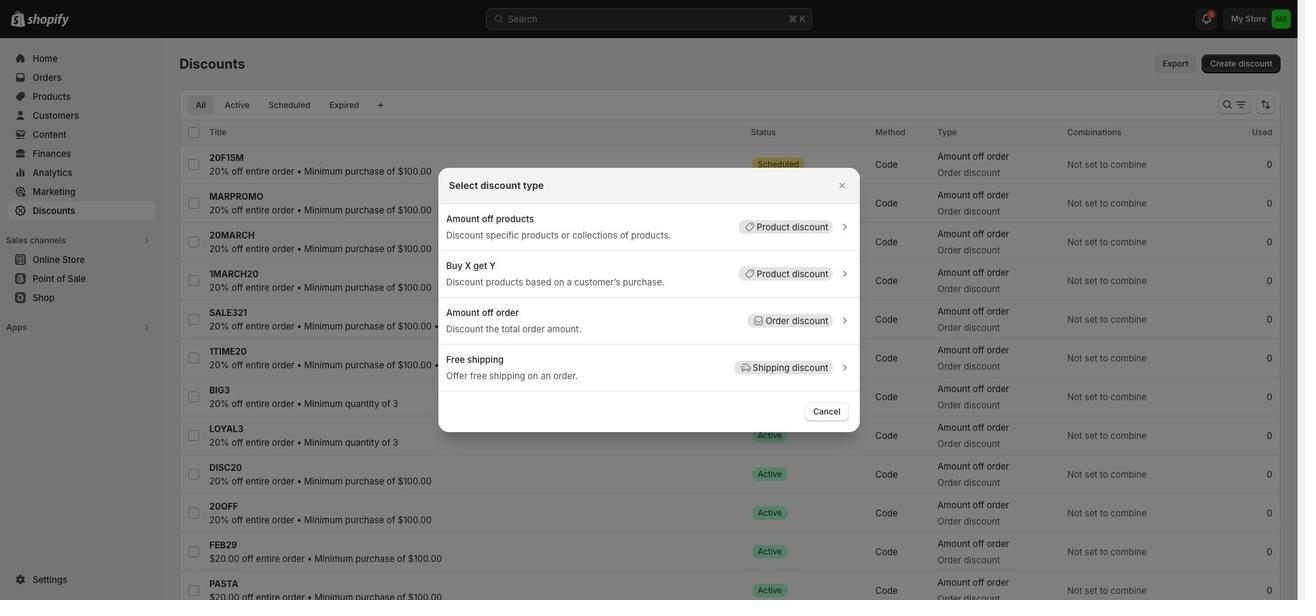 Task type: vqa. For each thing, say whether or not it's contained in the screenshot.
dialog
yes



Task type: locate. For each thing, give the bounding box(es) containing it.
tab list
[[185, 95, 370, 115]]

shopify image
[[27, 14, 69, 27]]

dialog
[[0, 168, 1298, 433]]



